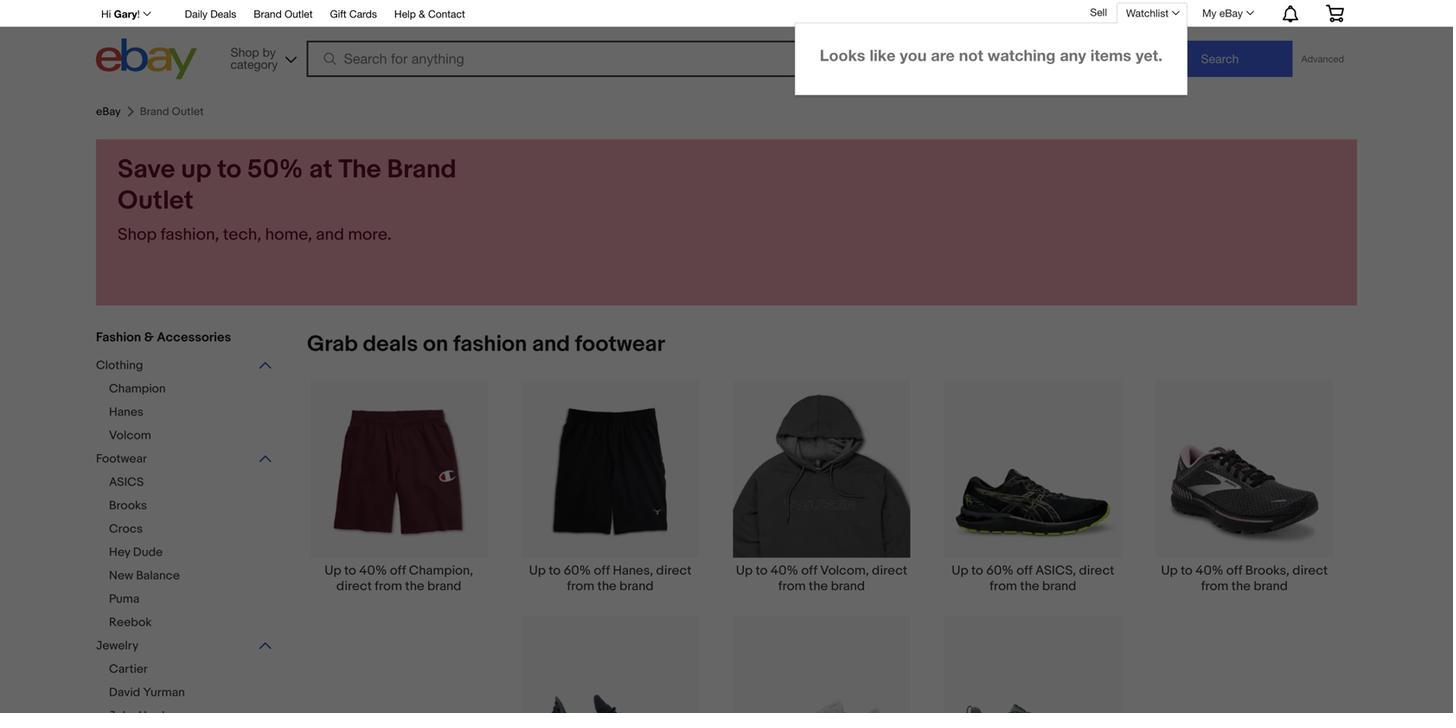Task type: describe. For each thing, give the bounding box(es) containing it.
direct for up to 40% off volcom, direct from the brand
[[872, 563, 908, 578]]

my ebay
[[1203, 7, 1244, 19]]

clothing button
[[96, 358, 273, 375]]

brooks
[[109, 498, 147, 513]]

gary
[[114, 8, 137, 20]]

hanes,
[[613, 563, 654, 578]]

brand for asics,
[[1043, 578, 1077, 594]]

60% for hanes,
[[564, 563, 591, 578]]

like
[[870, 46, 896, 64]]

new
[[109, 569, 133, 583]]

my ebay link
[[1193, 3, 1263, 23]]

up to 60% off asics, direct from the brand
[[952, 563, 1115, 594]]

fashion
[[453, 331, 527, 358]]

the
[[338, 154, 381, 185]]

crocs
[[109, 522, 143, 537]]

up to 40% off brooks, direct from the brand
[[1162, 563, 1329, 594]]

are
[[932, 46, 955, 64]]

outlet inside save up to 50% at the brand outlet shop fashion, tech, home, and more.
[[118, 185, 194, 216]]

puma
[[109, 592, 140, 607]]

any
[[1060, 46, 1087, 64]]

account navigation
[[0, 0, 1454, 713]]

yet.
[[1136, 46, 1163, 64]]

accessories
[[157, 330, 231, 345]]

champion,
[[409, 563, 473, 578]]

to for up to 40% off champion, direct from the brand
[[344, 563, 356, 578]]

brooks link
[[109, 498, 286, 515]]

your shopping cart image
[[1326, 5, 1346, 22]]

watchlist link
[[1117, 3, 1188, 23]]

hi gary !
[[101, 8, 140, 20]]

& for help
[[419, 8, 426, 20]]

watching
[[988, 46, 1056, 64]]

off for brooks,
[[1227, 563, 1243, 578]]

sell
[[1091, 6, 1108, 18]]

fashion & accessories
[[96, 330, 231, 345]]

shop
[[118, 225, 157, 245]]

advanced
[[1302, 53, 1345, 64]]

up for up to 60% off asics, direct from the brand
[[952, 563, 969, 578]]

help & contact link
[[395, 5, 465, 24]]

cartier
[[109, 662, 148, 677]]

ebay link
[[96, 105, 121, 118]]

looks like you are not watching any items yet.
[[820, 46, 1163, 64]]

up to 40% off volcom, direct from the brand link
[[716, 379, 928, 594]]

to for up to 40% off brooks, direct from the brand
[[1181, 563, 1193, 578]]

ebay inside save up to 50% at the brand outlet main content
[[96, 105, 121, 118]]

off for champion,
[[390, 563, 406, 578]]

home,
[[265, 225, 312, 245]]

from for champion,
[[375, 578, 402, 594]]

advanced link
[[1293, 42, 1353, 76]]

more.
[[348, 225, 392, 245]]

the for volcom,
[[809, 578, 828, 594]]

up for up to 40% off brooks, direct from the brand
[[1162, 563, 1178, 578]]

to inside save up to 50% at the brand outlet shop fashion, tech, home, and more.
[[217, 154, 242, 185]]

tech,
[[223, 225, 262, 245]]

my
[[1203, 7, 1217, 19]]

new balance link
[[109, 569, 286, 585]]

dude
[[133, 545, 163, 560]]

cartier david yurman
[[109, 662, 185, 700]]

hi
[[101, 8, 111, 20]]

asics link
[[109, 475, 286, 492]]

deals
[[210, 8, 236, 20]]

brand for champion,
[[427, 578, 462, 594]]

direct for up to 40% off champion, direct from the brand
[[337, 578, 372, 594]]

jewelry button
[[96, 639, 273, 655]]

brand outlet link
[[254, 5, 313, 24]]

champion
[[109, 382, 166, 396]]

watchlist
[[1127, 7, 1169, 19]]

crocs link
[[109, 522, 286, 538]]

not
[[960, 46, 984, 64]]

and inside save up to 50% at the brand outlet shop fashion, tech, home, and more.
[[316, 225, 344, 245]]

40% for champion,
[[359, 563, 387, 578]]

clothing
[[96, 358, 143, 373]]

up to 40% off champion, direct from the brand link
[[293, 379, 505, 594]]

brand for volcom,
[[831, 578, 865, 594]]

volcom link
[[109, 428, 286, 445]]

the for hanes,
[[598, 578, 617, 594]]

to for up to 40% off volcom, direct from the brand
[[756, 563, 768, 578]]

& for fashion
[[144, 330, 154, 345]]

champion link
[[109, 382, 286, 398]]

items
[[1091, 46, 1132, 64]]

direct for up to 60% off asics, direct from the brand
[[1080, 563, 1115, 578]]



Task type: vqa. For each thing, say whether or not it's contained in the screenshot.
the direct corresponding to Up to 60% off ASICS, direct from the brand
yes



Task type: locate. For each thing, give the bounding box(es) containing it.
up for up to 40% off champion, direct from the brand
[[325, 563, 342, 578]]

off inside up to 60% off hanes, direct from the brand
[[594, 563, 610, 578]]

off for hanes,
[[594, 563, 610, 578]]

the inside 'up to 40% off champion, direct from the brand'
[[405, 578, 425, 594]]

the inside up to 60% off asics, direct from the brand
[[1021, 578, 1040, 594]]

up inside up to 60% off asics, direct from the brand
[[952, 563, 969, 578]]

from for volcom,
[[779, 578, 806, 594]]

3 from from the left
[[779, 578, 806, 594]]

0 horizontal spatial brand
[[254, 8, 282, 20]]

and
[[316, 225, 344, 245], [532, 331, 570, 358]]

5 from from the left
[[1202, 578, 1229, 594]]

5 up from the left
[[1162, 563, 1178, 578]]

none submit inside looks like you are not watching any items yet. banner
[[1148, 41, 1293, 77]]

ebay inside my ebay link
[[1220, 7, 1244, 19]]

hanes link
[[109, 405, 286, 421]]

60% inside up to 60% off asics, direct from the brand
[[987, 563, 1014, 578]]

ebay right my
[[1220, 7, 1244, 19]]

up for up to 60% off hanes, direct from the brand
[[529, 563, 546, 578]]

up inside up to 40% off brooks, direct from the brand
[[1162, 563, 1178, 578]]

direct inside up to 60% off asics, direct from the brand
[[1080, 563, 1115, 578]]

hanes
[[109, 405, 144, 420]]

save
[[118, 154, 175, 185]]

& inside help & contact link
[[419, 8, 426, 20]]

brand inside up to 60% off asics, direct from the brand
[[1043, 578, 1077, 594]]

the inside up to 40% off volcom, direct from the brand
[[809, 578, 828, 594]]

the for brooks,
[[1232, 578, 1251, 594]]

0 vertical spatial &
[[419, 8, 426, 20]]

off left the volcom,
[[802, 563, 818, 578]]

off inside up to 40% off brooks, direct from the brand
[[1227, 563, 1243, 578]]

brand inside account navigation
[[254, 8, 282, 20]]

up for up to 40% off volcom, direct from the brand
[[736, 563, 753, 578]]

60%
[[564, 563, 591, 578], [987, 563, 1014, 578]]

reebok
[[109, 615, 152, 630]]

off for volcom,
[[802, 563, 818, 578]]

2 off from the left
[[594, 563, 610, 578]]

from
[[375, 578, 402, 594], [567, 578, 595, 594], [779, 578, 806, 594], [990, 578, 1018, 594], [1202, 578, 1229, 594]]

asics
[[109, 475, 144, 490]]

save up to 50% at the brand outlet main content
[[82, 98, 1372, 713]]

&
[[419, 8, 426, 20], [144, 330, 154, 345]]

off for asics,
[[1017, 563, 1033, 578]]

on
[[423, 331, 449, 358]]

brand
[[427, 578, 462, 594], [620, 578, 654, 594], [831, 578, 865, 594], [1043, 578, 1077, 594], [1254, 578, 1288, 594]]

save up to 50% at the brand outlet shop fashion, tech, home, and more.
[[118, 154, 457, 245]]

brand right "the"
[[387, 154, 457, 185]]

direct for up to 60% off hanes, direct from the brand
[[656, 563, 692, 578]]

from left 'hanes,'
[[567, 578, 595, 594]]

daily deals
[[185, 8, 236, 20]]

to inside up to 60% off hanes, direct from the brand
[[549, 563, 561, 578]]

up inside up to 40% off volcom, direct from the brand
[[736, 563, 753, 578]]

the for champion,
[[405, 578, 425, 594]]

40% inside up to 40% off brooks, direct from the brand
[[1196, 563, 1224, 578]]

1 vertical spatial &
[[144, 330, 154, 345]]

40% for brooks,
[[1196, 563, 1224, 578]]

1 horizontal spatial outlet
[[285, 8, 313, 20]]

2 from from the left
[[567, 578, 595, 594]]

60% inside up to 60% off hanes, direct from the brand
[[564, 563, 591, 578]]

1 brand from the left
[[427, 578, 462, 594]]

grab
[[307, 331, 358, 358]]

off left champion,
[[390, 563, 406, 578]]

footwear
[[96, 452, 147, 466]]

to inside up to 40% off brooks, direct from the brand
[[1181, 563, 1193, 578]]

gift cards
[[330, 8, 377, 20]]

0 horizontal spatial &
[[144, 330, 154, 345]]

outlet up shop
[[118, 185, 194, 216]]

40%
[[359, 563, 387, 578], [771, 563, 799, 578], [1196, 563, 1224, 578]]

reebok link
[[109, 615, 286, 632]]

jewelry
[[96, 639, 139, 653]]

up
[[325, 563, 342, 578], [529, 563, 546, 578], [736, 563, 753, 578], [952, 563, 969, 578], [1162, 563, 1178, 578]]

the inside up to 40% off brooks, direct from the brand
[[1232, 578, 1251, 594]]

brand
[[254, 8, 282, 20], [387, 154, 457, 185]]

asics,
[[1036, 563, 1077, 578]]

3 the from the left
[[809, 578, 828, 594]]

5 off from the left
[[1227, 563, 1243, 578]]

0 vertical spatial outlet
[[285, 8, 313, 20]]

at
[[309, 154, 333, 185]]

0 vertical spatial and
[[316, 225, 344, 245]]

up inside up to 60% off hanes, direct from the brand
[[529, 563, 546, 578]]

0 horizontal spatial 60%
[[564, 563, 591, 578]]

and left more.
[[316, 225, 344, 245]]

clothing champion hanes volcom footwear asics brooks crocs hey dude new balance puma reebok
[[96, 358, 180, 630]]

brand for hanes,
[[620, 578, 654, 594]]

hey dude link
[[109, 545, 286, 562]]

to
[[217, 154, 242, 185], [344, 563, 356, 578], [549, 563, 561, 578], [756, 563, 768, 578], [972, 563, 984, 578], [1181, 563, 1193, 578]]

brand inside up to 60% off hanes, direct from the brand
[[620, 578, 654, 594]]

from left asics,
[[990, 578, 1018, 594]]

direct inside 'up to 40% off champion, direct from the brand'
[[337, 578, 372, 594]]

0 vertical spatial ebay
[[1220, 7, 1244, 19]]

3 off from the left
[[802, 563, 818, 578]]

40% left the volcom,
[[771, 563, 799, 578]]

40% left the brooks,
[[1196, 563, 1224, 578]]

40% inside 'up to 40% off champion, direct from the brand'
[[359, 563, 387, 578]]

40% for volcom,
[[771, 563, 799, 578]]

from inside up to 40% off volcom, direct from the brand
[[779, 578, 806, 594]]

you
[[900, 46, 927, 64]]

4 the from the left
[[1021, 578, 1040, 594]]

to inside up to 60% off asics, direct from the brand
[[972, 563, 984, 578]]

hey
[[109, 545, 130, 560]]

1 horizontal spatial 60%
[[987, 563, 1014, 578]]

off
[[390, 563, 406, 578], [594, 563, 610, 578], [802, 563, 818, 578], [1017, 563, 1033, 578], [1227, 563, 1243, 578]]

1 40% from the left
[[359, 563, 387, 578]]

help
[[395, 8, 416, 20]]

up
[[181, 154, 212, 185]]

4 brand from the left
[[1043, 578, 1077, 594]]

list containing up to 40% off champion, direct from the brand
[[286, 379, 1358, 713]]

brand inside up to 40% off brooks, direct from the brand
[[1254, 578, 1288, 594]]

from inside up to 60% off asics, direct from the brand
[[990, 578, 1018, 594]]

1 vertical spatial and
[[532, 331, 570, 358]]

the for asics,
[[1021, 578, 1040, 594]]

1 vertical spatial outlet
[[118, 185, 194, 216]]

brooks,
[[1246, 563, 1290, 578]]

up to 40% off volcom, direct from the brand
[[736, 563, 908, 594]]

from for asics,
[[990, 578, 1018, 594]]

direct inside up to 40% off brooks, direct from the brand
[[1293, 563, 1329, 578]]

puma link
[[109, 592, 286, 608]]

brand inside save up to 50% at the brand outlet shop fashion, tech, home, and more.
[[387, 154, 457, 185]]

!
[[137, 8, 140, 20]]

outlet left gift
[[285, 8, 313, 20]]

0 horizontal spatial 40%
[[359, 563, 387, 578]]

gift cards link
[[330, 5, 377, 24]]

& right fashion
[[144, 330, 154, 345]]

0 horizontal spatial outlet
[[118, 185, 194, 216]]

help & contact
[[395, 8, 465, 20]]

from left the volcom,
[[779, 578, 806, 594]]

from left champion,
[[375, 578, 402, 594]]

to for up to 60% off hanes, direct from the brand
[[549, 563, 561, 578]]

1 the from the left
[[405, 578, 425, 594]]

cards
[[350, 8, 377, 20]]

contact
[[428, 8, 465, 20]]

0 horizontal spatial and
[[316, 225, 344, 245]]

2 the from the left
[[598, 578, 617, 594]]

1 horizontal spatial brand
[[387, 154, 457, 185]]

& inside save up to 50% at the brand outlet main content
[[144, 330, 154, 345]]

footwear
[[575, 331, 665, 358]]

40% inside up to 40% off volcom, direct from the brand
[[771, 563, 799, 578]]

from for brooks,
[[1202, 578, 1229, 594]]

sell link
[[1083, 6, 1115, 18]]

off inside up to 60% off asics, direct from the brand
[[1017, 563, 1033, 578]]

1 horizontal spatial 40%
[[771, 563, 799, 578]]

brand outlet
[[254, 8, 313, 20]]

1 vertical spatial brand
[[387, 154, 457, 185]]

1 up from the left
[[325, 563, 342, 578]]

1 horizontal spatial &
[[419, 8, 426, 20]]

fashion
[[96, 330, 141, 345]]

cartier link
[[109, 662, 286, 678]]

2 up from the left
[[529, 563, 546, 578]]

brand inside up to 40% off volcom, direct from the brand
[[831, 578, 865, 594]]

the inside up to 60% off hanes, direct from the brand
[[598, 578, 617, 594]]

0 vertical spatial brand
[[254, 8, 282, 20]]

up to 60% off hanes, direct from the brand link
[[505, 379, 716, 594]]

2 horizontal spatial 40%
[[1196, 563, 1224, 578]]

2 40% from the left
[[771, 563, 799, 578]]

footwear button
[[96, 452, 273, 468]]

volcom
[[109, 428, 151, 443]]

None submit
[[1148, 41, 1293, 77]]

1 60% from the left
[[564, 563, 591, 578]]

2 brand from the left
[[620, 578, 654, 594]]

4 up from the left
[[952, 563, 969, 578]]

ebay up save
[[96, 105, 121, 118]]

direct inside up to 40% off volcom, direct from the brand
[[872, 563, 908, 578]]

to inside 'up to 40% off champion, direct from the brand'
[[344, 563, 356, 578]]

4 from from the left
[[990, 578, 1018, 594]]

outlet
[[285, 8, 313, 20], [118, 185, 194, 216]]

looks like you are not watching any items yet. banner
[[0, 0, 1454, 713]]

list
[[286, 379, 1358, 713]]

from inside up to 40% off brooks, direct from the brand
[[1202, 578, 1229, 594]]

off left 'hanes,'
[[594, 563, 610, 578]]

1 horizontal spatial and
[[532, 331, 570, 358]]

off inside up to 40% off volcom, direct from the brand
[[802, 563, 818, 578]]

from for hanes,
[[567, 578, 595, 594]]

up to 60% off hanes, direct from the brand
[[529, 563, 692, 594]]

off inside 'up to 40% off champion, direct from the brand'
[[390, 563, 406, 578]]

3 40% from the left
[[1196, 563, 1224, 578]]

to inside up to 40% off volcom, direct from the brand
[[756, 563, 768, 578]]

looks
[[820, 46, 866, 64]]

up to 60% off asics, direct from the brand link
[[928, 379, 1139, 594]]

list inside save up to 50% at the brand outlet main content
[[286, 379, 1358, 713]]

40% left champion,
[[359, 563, 387, 578]]

brand inside 'up to 40% off champion, direct from the brand'
[[427, 578, 462, 594]]

grab deals on fashion and footwear
[[307, 331, 665, 358]]

1 off from the left
[[390, 563, 406, 578]]

60% left 'hanes,'
[[564, 563, 591, 578]]

to for up to 60% off asics, direct from the brand
[[972, 563, 984, 578]]

5 the from the left
[[1232, 578, 1251, 594]]

outlet inside brand outlet link
[[285, 8, 313, 20]]

from left the brooks,
[[1202, 578, 1229, 594]]

from inside 'up to 40% off champion, direct from the brand'
[[375, 578, 402, 594]]

direct for up to 40% off brooks, direct from the brand
[[1293, 563, 1329, 578]]

1 horizontal spatial ebay
[[1220, 7, 1244, 19]]

up inside 'up to 40% off champion, direct from the brand'
[[325, 563, 342, 578]]

direct inside up to 60% off hanes, direct from the brand
[[656, 563, 692, 578]]

60% left asics,
[[987, 563, 1014, 578]]

brand right deals
[[254, 8, 282, 20]]

4 off from the left
[[1017, 563, 1033, 578]]

deals
[[363, 331, 418, 358]]

direct
[[656, 563, 692, 578], [872, 563, 908, 578], [1080, 563, 1115, 578], [1293, 563, 1329, 578], [337, 578, 372, 594]]

60% for asics,
[[987, 563, 1014, 578]]

5 brand from the left
[[1254, 578, 1288, 594]]

3 brand from the left
[[831, 578, 865, 594]]

3 up from the left
[[736, 563, 753, 578]]

gift
[[330, 8, 347, 20]]

50%
[[247, 154, 303, 185]]

off left the brooks,
[[1227, 563, 1243, 578]]

balance
[[136, 569, 180, 583]]

from inside up to 60% off hanes, direct from the brand
[[567, 578, 595, 594]]

1 vertical spatial ebay
[[96, 105, 121, 118]]

1 from from the left
[[375, 578, 402, 594]]

daily
[[185, 8, 208, 20]]

david
[[109, 685, 140, 700]]

off left asics,
[[1017, 563, 1033, 578]]

up to 40% off brooks, direct from the brand link
[[1139, 379, 1351, 594]]

fashion,
[[161, 225, 219, 245]]

daily deals link
[[185, 5, 236, 24]]

up to 40% off champion, direct from the brand
[[325, 563, 473, 594]]

2 60% from the left
[[987, 563, 1014, 578]]

& right help
[[419, 8, 426, 20]]

ebay
[[1220, 7, 1244, 19], [96, 105, 121, 118]]

brand for brooks,
[[1254, 578, 1288, 594]]

and right fashion
[[532, 331, 570, 358]]

0 horizontal spatial ebay
[[96, 105, 121, 118]]



